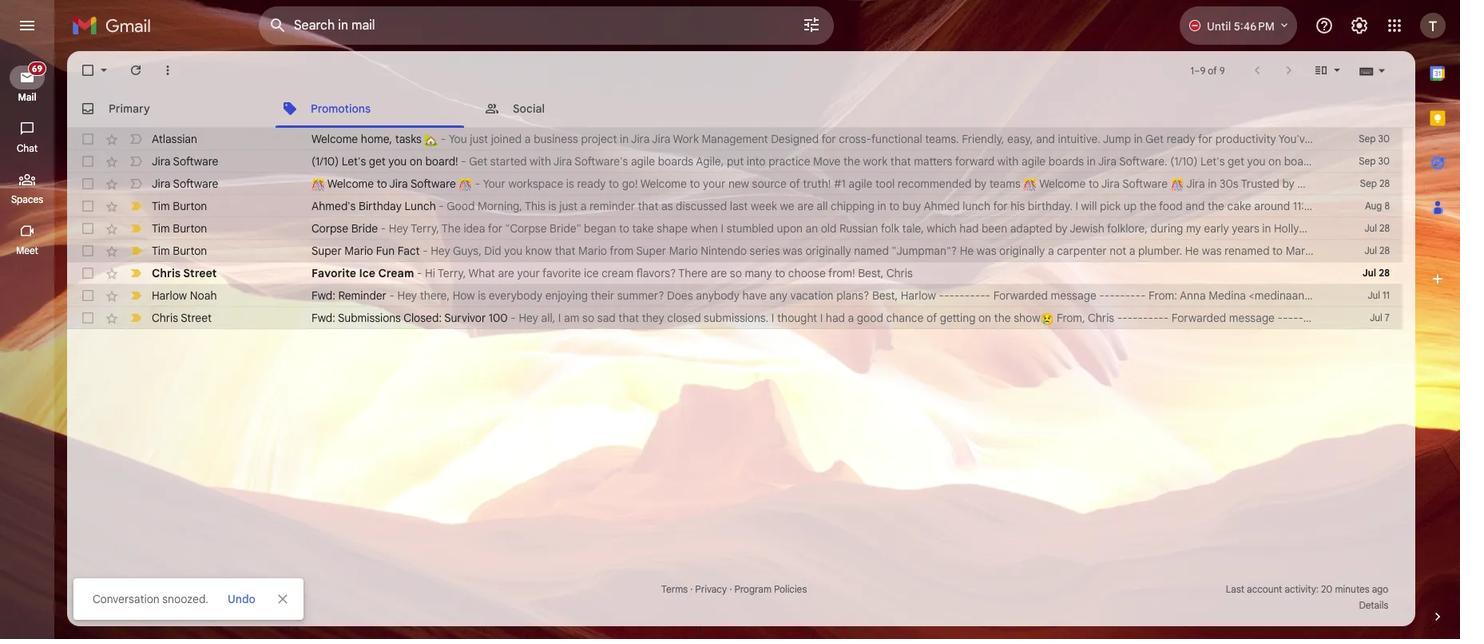 Task type: describe. For each thing, give the bounding box(es) containing it.
1 super from the left
[[312, 244, 342, 258]]

in right 'jump'
[[1134, 132, 1143, 146]]

that down "functional"
[[891, 154, 911, 169]]

1 vertical spatial as
[[1318, 244, 1329, 258]]

privacy link
[[696, 583, 727, 595]]

toggle split pane mode image
[[1314, 62, 1330, 78]]

0 vertical spatial so
[[730, 266, 742, 280]]

of inside footer
[[115, 600, 124, 612]]

for left 'productivity'
[[1199, 132, 1213, 146]]

hi
[[425, 266, 435, 280]]

board
[[1364, 154, 1394, 169]]

11:30
[[1294, 199, 1318, 213]]

2 horizontal spatial are
[[798, 199, 814, 213]]

1 horizontal spatial just
[[560, 199, 578, 213]]

jul 11
[[1368, 289, 1390, 301]]

plans?
[[837, 288, 870, 303]]

intuitive.
[[1058, 132, 1101, 146]]

7 row from the top
[[67, 262, 1403, 284]]

15
[[127, 600, 136, 612]]

favorite
[[543, 266, 581, 280]]

many
[[745, 266, 773, 280]]

stumbled
[[727, 221, 774, 236]]

for up move in the right top of the page
[[822, 132, 836, 146]]

30s
[[1220, 177, 1239, 191]]

30 for get started with jira software's agile boards agile, put into practice move the work that matters forward with agile boards in jira software. (1/10) let's get you on board! an agile board is a
[[1379, 155, 1390, 167]]

submissions
[[338, 311, 401, 325]]

been
[[982, 221, 1008, 236]]

date:
[[1412, 288, 1439, 303]]

sep 30 for get started with jira software's agile boards agile, put into practice move the work that matters forward with agile boards in jira software. (1/10) let's get you on board! an agile board is a
[[1359, 155, 1390, 167]]

2 mario from the left
[[579, 244, 607, 258]]

account
[[1247, 583, 1283, 595]]

take
[[632, 221, 654, 236]]

to right 'tribute'
[[1378, 244, 1389, 258]]

1 horizontal spatial your
[[703, 177, 726, 191]]

0 vertical spatial get
[[1146, 132, 1164, 146]]

put
[[727, 154, 744, 169]]

0 vertical spatial from:
[[1149, 288, 1178, 303]]

terms
[[662, 583, 688, 595]]

4 row from the top
[[67, 195, 1425, 217]]

of right '–' on the right
[[1208, 64, 1218, 76]]

to right many
[[775, 266, 786, 280]]

primary
[[109, 101, 150, 115]]

search in mail image
[[264, 11, 292, 40]]

1 vertical spatial terry,
[[438, 266, 466, 280]]

28 for corpse bride - hey terry, the idea for "corpse bride" began to take shape when i stumbled upon an old russian folk tale, which had been adapted by jewish folklore, during my early years in hollywood. the
[[1380, 222, 1390, 234]]

tim burton for super mario fun fact
[[152, 244, 207, 258]]

program policies link
[[735, 583, 807, 595]]

hey up fact
[[389, 221, 409, 236]]

sep for get started with jira software's agile boards agile, put into practice move the work that matters forward with agile boards in jira software. (1/10) let's get you on board! an agile board is a
[[1359, 155, 1376, 167]]

2 · from the left
[[730, 583, 732, 595]]

1 vertical spatial get
[[469, 154, 488, 169]]

0.19 gb of 15 gb used
[[80, 600, 175, 612]]

2 horizontal spatial and
[[1340, 199, 1360, 213]]

friendly,
[[962, 132, 1005, 146]]

chris street for favorite ice cream
[[152, 266, 217, 280]]

of left 'getting'
[[927, 311, 937, 325]]

old
[[821, 221, 837, 236]]

1 vertical spatial had
[[826, 311, 845, 325]]

know
[[526, 244, 552, 258]]

thought
[[777, 311, 818, 325]]

–
[[1195, 64, 1201, 76]]

tim burton for ahmed's birthday lunch
[[152, 199, 207, 213]]

settings image
[[1351, 16, 1370, 35]]

burton for corpse bride - hey terry, the idea for "corpse bride" began to take shape when i stumbled upon an old russian folk tale, which had been adapted by jewish folklore, during my early years in hollywood. the
[[173, 221, 207, 236]]

alert containing conversation snoozed.
[[26, 37, 1435, 620]]

i left "will"
[[1076, 199, 1079, 213]]

not
[[1110, 244, 1127, 258]]

2 board! from the left
[[1285, 154, 1318, 169]]

social
[[513, 101, 545, 115]]

chris up fwd: reminder - hey there, how is everybody enjoying their summer? does anybody have any vacation plans? best, harlow ---------- forwarded message --------- from: anna medina <medinaanna1994@gmail.com> date: mon
[[887, 266, 913, 280]]

burton for ahmed's birthday lunch - good morning, this is just a reminder that as discussed last week we are all chipping in to buy ahmed lunch for his birthday. i will pick up the food and the cake around 11:30 am and we'll meet in
[[173, 199, 207, 213]]

details link
[[1360, 599, 1389, 611]]

did
[[485, 244, 502, 258]]

1 horizontal spatial by
[[1056, 221, 1068, 236]]

is right workspace
[[566, 177, 574, 191]]

this
[[525, 199, 546, 213]]

chance
[[887, 311, 924, 325]]

tab list containing primary
[[67, 90, 1416, 128]]

ahmed
[[924, 199, 960, 213]]

2 vertical spatial jul 28
[[1363, 267, 1390, 279]]

footer inside main content
[[67, 582, 1403, 614]]

chris up harlow noah
[[152, 266, 181, 280]]

0 horizontal spatial are
[[498, 266, 515, 280]]

all
[[817, 199, 828, 213]]

chris down harlow noah
[[152, 311, 178, 325]]

1 harlow from the left
[[152, 288, 187, 303]]

to left buy
[[890, 199, 900, 213]]

pick
[[1100, 199, 1121, 213]]

"corpse
[[506, 221, 547, 236]]

lunch
[[963, 199, 991, 213]]

privacy
[[696, 583, 727, 595]]

4 mario from the left
[[1286, 244, 1315, 258]]

promotions
[[311, 101, 371, 115]]

1 horizontal spatial you
[[504, 244, 523, 258]]

agile up go!
[[631, 154, 655, 169]]

jewish
[[1070, 221, 1105, 236]]

5 row from the top
[[67, 217, 1403, 240]]

tool
[[876, 177, 895, 191]]

that down bride"
[[555, 244, 576, 258]]

welcome home, tasks
[[312, 132, 425, 146]]

to up birthday
[[377, 177, 387, 191]]

teams
[[990, 177, 1021, 191]]

program
[[735, 583, 772, 595]]

in right meet
[[1416, 199, 1425, 213]]

1 (1/10) from the left
[[312, 154, 339, 169]]

30 for you just joined a business project in jira jira work management designed for cross-functional teams. friendly, easy, and intuitive. jump in get ready for productivity you've joined your teammates
[[1379, 133, 1390, 145]]

🏡 image
[[425, 133, 438, 147]]

will
[[1082, 199, 1098, 213]]

promotions tab
[[269, 90, 471, 128]]

that up take
[[638, 199, 659, 213]]

customers,
[[1397, 177, 1453, 191]]

1 vertical spatial best,
[[873, 288, 898, 303]]

i down any
[[772, 311, 775, 325]]

mail heading
[[0, 91, 54, 104]]

fwd: for fwd: reminder - hey there, how is everybody enjoying their summer? does anybody have any vacation plans? best, harlow ---------- forwarded message --------- from: anna medina <medinaanna1994@gmail.com> date: mon
[[312, 288, 336, 303]]

fwd: for fwd: submissions closed: survivor 100
[[312, 311, 336, 325]]

2 row from the top
[[67, 150, 1414, 173]]

how
[[453, 288, 475, 303]]

2 welcome to jira software from the left
[[1037, 177, 1171, 191]]

in right "years"
[[1263, 221, 1272, 236]]

spaces
[[11, 193, 43, 205]]

than
[[1327, 177, 1350, 191]]

for right idea
[[488, 221, 503, 236]]

fwd: submissions closed: survivor 100
[[312, 311, 508, 325]]

to up "will"
[[1089, 177, 1100, 191]]

welcome up ahmed's
[[327, 177, 374, 191]]

chris right from,
[[1088, 311, 1115, 325]]

meet
[[16, 245, 38, 257]]

1 vertical spatial ready
[[577, 177, 606, 191]]

tim burton for corpse bride
[[152, 221, 207, 236]]

2 (1/10) from the left
[[1171, 154, 1198, 169]]

is right how
[[478, 288, 486, 303]]

"jumpman"?
[[892, 244, 957, 258]]

chat
[[17, 142, 38, 154]]

2 9 from the left
[[1220, 64, 1225, 76]]

i down vacation
[[820, 311, 823, 325]]

from,
[[1057, 311, 1086, 325]]

tab list right 7
[[1416, 51, 1461, 582]]

- your workspace is ready to go! welcome to your new source of truth! #1 agile tool recommended by teams
[[472, 177, 1024, 191]]

follow link to manage storage image
[[181, 598, 197, 614]]

to right renamed
[[1273, 244, 1283, 258]]

hollywood.
[[1275, 221, 1331, 236]]

to up discussed on the top left of page
[[690, 177, 700, 191]]

a up the began
[[581, 199, 587, 213]]

2 horizontal spatial by
[[1283, 177, 1295, 191]]

2 gb from the left
[[138, 600, 151, 612]]

5 mario from the left
[[1391, 244, 1420, 258]]

the left show
[[995, 311, 1011, 325]]

a left 'tribute'
[[1332, 244, 1339, 258]]

0 vertical spatial ready
[[1167, 132, 1196, 146]]

0 horizontal spatial on
[[410, 154, 423, 169]]

plumber.
[[1139, 244, 1183, 258]]

truth!
[[803, 177, 831, 191]]

2 boards from the left
[[1049, 154, 1085, 169]]

1 was from the left
[[783, 244, 803, 258]]

1 horizontal spatial are
[[711, 266, 727, 280]]

a down teammates
[[1407, 154, 1414, 169]]

1 the from the left
[[442, 221, 461, 236]]

1 horizontal spatial had
[[960, 221, 979, 236]]

teams.
[[926, 132, 960, 146]]

1 let's from the left
[[342, 154, 366, 169]]

hey up hi
[[431, 244, 450, 258]]

move
[[814, 154, 841, 169]]

jul for -
[[1368, 289, 1381, 301]]

gmail image
[[72, 10, 159, 42]]

for left his
[[994, 199, 1008, 213]]

hey up 'fwd: submissions closed: survivor 100'
[[398, 288, 417, 303]]

anna
[[1180, 288, 1206, 303]]

you
[[449, 132, 467, 146]]

8
[[1385, 200, 1390, 212]]

2 originally from the left
[[1000, 244, 1045, 258]]

super mario fun fact - hey guys, did you know that mario from super mario nintendo series was originally named "jumpman"? he was originally a carpenter not a plumber. he was renamed to mario as a tribute to mario
[[312, 244, 1420, 258]]

good
[[447, 199, 475, 213]]

jira software for your workspace is ready to go! welcome to your new source of truth! #1 agile tool recommended by teams
[[152, 177, 219, 191]]

fact
[[398, 244, 420, 258]]

birthday.
[[1028, 199, 1073, 213]]

1 vertical spatial forwarded
[[1172, 311, 1227, 325]]

the right up
[[1140, 199, 1157, 213]]

renamed
[[1225, 244, 1270, 258]]

meet
[[1388, 199, 1413, 213]]

3 was from the left
[[1203, 244, 1222, 258]]

1 originally from the left
[[806, 244, 852, 258]]

1
[[1191, 64, 1195, 76]]

week
[[751, 199, 778, 213]]

into
[[747, 154, 766, 169]]

primary tab
[[67, 90, 268, 128]]

sep for your workspace is ready to go! welcome to your new source of truth! #1 agile tool recommended by teams
[[1361, 177, 1378, 189]]

a right 'not'
[[1130, 244, 1136, 258]]

russian
[[840, 221, 879, 236]]

1 vertical spatial so
[[583, 311, 595, 325]]

69
[[32, 63, 42, 74]]

submissions.
[[704, 311, 769, 325]]

flavors?
[[636, 266, 676, 280]]

cake
[[1228, 199, 1252, 213]]

welcome up birthday.
[[1040, 177, 1086, 191]]

the down cross-
[[844, 154, 861, 169]]

the up early
[[1208, 199, 1225, 213]]

1 boards from the left
[[658, 154, 694, 169]]

any
[[770, 288, 788, 303]]

row containing atlassian
[[67, 128, 1430, 150]]

11
[[1383, 289, 1390, 301]]

refresh image
[[128, 62, 144, 78]]

9 row from the top
[[67, 307, 1461, 329]]

2 horizontal spatial your
[[1348, 132, 1371, 146]]

peterson
[[1395, 311, 1439, 325]]

2 super from the left
[[636, 244, 667, 258]]

lunch
[[405, 199, 436, 213]]

2 horizontal spatial you
[[1248, 154, 1266, 169]]

his
[[1011, 199, 1025, 213]]

started
[[491, 154, 527, 169]]

years
[[1232, 221, 1260, 236]]

2 the from the left
[[1333, 221, 1352, 236]]

minutes
[[1336, 583, 1370, 595]]

🎊 image for your workspace is ready to go! welcome to your new source of truth! #1 agile tool recommended by teams
[[1024, 178, 1037, 192]]

project
[[581, 132, 617, 146]]

0 horizontal spatial just
[[470, 132, 488, 146]]

🎊 image
[[1171, 178, 1185, 192]]

0 horizontal spatial you
[[389, 154, 407, 169]]

street for fwd: submissions closed: survivor 100
[[181, 311, 212, 325]]



Task type: vqa. For each thing, say whether or not it's contained in the screenshot.
Lachlan associated with Bjord
no



Task type: locate. For each thing, give the bounding box(es) containing it.
a left business
[[525, 132, 531, 146]]

0 horizontal spatial gb
[[100, 600, 113, 612]]

1 vertical spatial your
[[703, 177, 726, 191]]

named
[[854, 244, 889, 258]]

corpse
[[312, 221, 348, 236]]

None checkbox
[[80, 62, 96, 78], [80, 131, 96, 147], [80, 153, 96, 169], [80, 176, 96, 192], [80, 198, 96, 214], [80, 265, 96, 281], [80, 62, 96, 78], [80, 131, 96, 147], [80, 153, 96, 169], [80, 176, 96, 192], [80, 198, 96, 214], [80, 265, 96, 281]]

message up from,
[[1051, 288, 1097, 303]]

so left many
[[730, 266, 742, 280]]

0 horizontal spatial 9
[[1201, 64, 1206, 76]]

he right "jumpman"?
[[960, 244, 974, 258]]

on down tasks
[[410, 154, 423, 169]]

0 horizontal spatial board!
[[425, 154, 458, 169]]

2 🎊 image from the left
[[459, 178, 472, 192]]

row down stumbled
[[67, 240, 1420, 262]]

jul for tribute
[[1365, 245, 1378, 257]]

just up bride"
[[560, 199, 578, 213]]

1 gb from the left
[[100, 600, 113, 612]]

super down corpse
[[312, 244, 342, 258]]

teammates
[[1374, 132, 1430, 146]]

1 horizontal spatial gb
[[138, 600, 151, 612]]

with up workspace
[[530, 154, 551, 169]]

1 horizontal spatial let's
[[1201, 154, 1225, 169]]

0 vertical spatial message
[[1051, 288, 1097, 303]]

policies
[[774, 583, 807, 595]]

street for favorite ice cream
[[183, 266, 217, 280]]

practice
[[769, 154, 811, 169]]

100
[[489, 311, 508, 325]]

by left more
[[1283, 177, 1295, 191]]

was down early
[[1203, 244, 1222, 258]]

0 vertical spatial forwarded
[[994, 288, 1048, 303]]

agile right #1 at the top
[[849, 177, 873, 191]]

boards
[[658, 154, 694, 169], [1049, 154, 1085, 169]]

2 horizontal spatial on
[[1269, 154, 1282, 169]]

super
[[312, 244, 342, 258], [636, 244, 667, 258]]

0 horizontal spatial he
[[960, 244, 974, 258]]

28 for super mario fun fact - hey guys, did you know that mario from super mario nintendo series was originally named "jumpman"? he was originally a carpenter not a plumber. he was renamed to mario as a tribute to mario
[[1380, 245, 1390, 257]]

ready
[[1167, 132, 1196, 146], [577, 177, 606, 191]]

- hey all, i am so sad that they closed submissions. i thought i had a good chance of getting on the show
[[508, 311, 1041, 325]]

message down the medina
[[1230, 311, 1275, 325]]

0 vertical spatial street
[[183, 266, 217, 280]]

3 tim burton from the top
[[152, 244, 207, 258]]

0 horizontal spatial get
[[469, 154, 488, 169]]

get up 'software.'
[[1146, 132, 1164, 146]]

agile down easy,
[[1022, 154, 1046, 169]]

mario up there
[[669, 244, 698, 258]]

2 vertical spatial your
[[517, 266, 540, 280]]

1 horizontal spatial get
[[1228, 154, 1245, 169]]

corpse bride - hey terry, the idea for "corpse bride" began to take shape when i stumbled upon an old russian folk tale, which had been adapted by jewish folklore, during my early years in hollywood. the
[[312, 221, 1352, 236]]

i
[[1076, 199, 1079, 213], [721, 221, 724, 236], [558, 311, 561, 325], [772, 311, 775, 325], [820, 311, 823, 325]]

0 vertical spatial tim
[[152, 199, 170, 213]]

1 horizontal spatial joined
[[1315, 132, 1345, 146]]

2 sep 30 from the top
[[1359, 155, 1390, 167]]

sep 30
[[1359, 133, 1390, 145], [1359, 155, 1390, 167]]

0 vertical spatial tim burton
[[152, 199, 207, 213]]

from
[[610, 244, 634, 258]]

the
[[442, 221, 461, 236], [1333, 221, 1352, 236]]

1 vertical spatial 30
[[1379, 155, 1390, 167]]

tim for super mario fun fact - hey guys, did you know that mario from super mario nintendo series was originally named "jumpman"? he was originally a carpenter not a plumber. he was renamed to mario as a tribute to mario
[[152, 244, 170, 258]]

undo
[[228, 592, 256, 607]]

tale,
[[903, 221, 924, 236]]

last
[[730, 199, 748, 213]]

your down know
[[517, 266, 540, 280]]

navigation containing mail
[[0, 51, 56, 639]]

1 row from the top
[[67, 128, 1430, 150]]

1 tim from the top
[[152, 199, 170, 213]]

ice
[[359, 266, 376, 280]]

trusted
[[1242, 177, 1280, 191]]

1 joined from the left
[[491, 132, 522, 146]]

jul 28 for tribute
[[1365, 245, 1390, 257]]

that right sad
[[619, 311, 639, 325]]

2 tim burton from the top
[[152, 221, 207, 236]]

1 horizontal spatial 🎊 image
[[459, 178, 472, 192]]

1 horizontal spatial harlow
[[901, 288, 937, 303]]

0 horizontal spatial ·
[[691, 583, 693, 595]]

2 let's from the left
[[1201, 154, 1225, 169]]

harlow noah
[[152, 288, 217, 303]]

welcome to jira software up birthday
[[325, 177, 459, 191]]

0 vertical spatial just
[[470, 132, 488, 146]]

in down tool
[[878, 199, 887, 213]]

agile right the an
[[1337, 154, 1361, 169]]

1 vertical spatial tim
[[152, 221, 170, 236]]

from, chris ---------- forwarded message --------- from: james peterson <jam
[[1054, 311, 1461, 325]]

more image
[[160, 62, 176, 78]]

1 jira software from the top
[[152, 154, 219, 169]]

sep for you just joined a business project in jira jira work management designed for cross-functional teams. friendly, easy, and intuitive. jump in get ready for productivity you've joined your teammates
[[1359, 133, 1376, 145]]

1 horizontal spatial the
[[1333, 221, 1352, 236]]

you right did
[[504, 244, 523, 258]]

get
[[1146, 132, 1164, 146], [469, 154, 488, 169]]

mario down hollywood.
[[1286, 244, 1315, 258]]

1 horizontal spatial and
[[1186, 199, 1205, 213]]

of left 15
[[115, 600, 124, 612]]

sep up aug
[[1361, 177, 1378, 189]]

idea
[[464, 221, 485, 236]]

1 get from the left
[[369, 154, 386, 169]]

sep 30 up board
[[1359, 133, 1390, 145]]

reminder
[[590, 199, 635, 213]]

source
[[752, 177, 787, 191]]

28 up 11 at the top of the page
[[1379, 267, 1390, 279]]

gb right 15
[[138, 600, 151, 612]]

meet heading
[[0, 245, 54, 257]]

0 vertical spatial best,
[[858, 266, 884, 280]]

is right this
[[549, 199, 557, 213]]

welcome to jira software up pick
[[1037, 177, 1171, 191]]

is right board
[[1397, 154, 1405, 169]]

1 horizontal spatial so
[[730, 266, 742, 280]]

hey left all,
[[519, 311, 539, 325]]

0 horizontal spatial message
[[1051, 288, 1097, 303]]

0 vertical spatial 30
[[1379, 133, 1390, 145]]

9 right '–' on the right
[[1220, 64, 1225, 76]]

fwd: reminder - hey there, how is everybody enjoying their summer? does anybody have any vacation plans? best, harlow ---------- forwarded message --------- from: anna medina <medinaanna1994@gmail.com> date: mon
[[312, 288, 1461, 303]]

1 with from the left
[[530, 154, 551, 169]]

footer containing terms
[[67, 582, 1403, 614]]

atlassian
[[152, 132, 197, 146]]

are up everybody
[[498, 266, 515, 280]]

1 horizontal spatial ready
[[1167, 132, 1196, 146]]

1 horizontal spatial 9
[[1220, 64, 1225, 76]]

early
[[1204, 221, 1230, 236]]

in
[[620, 132, 629, 146], [1134, 132, 1143, 146], [1087, 154, 1096, 169], [1208, 177, 1217, 191], [878, 199, 887, 213], [1416, 199, 1425, 213], [1263, 221, 1272, 236]]

None checkbox
[[80, 221, 96, 237], [80, 243, 96, 259], [80, 288, 96, 304], [80, 310, 96, 326], [80, 221, 96, 237], [80, 243, 96, 259], [80, 288, 96, 304], [80, 310, 96, 326]]

2 joined from the left
[[1315, 132, 1345, 146]]

to
[[377, 177, 387, 191], [609, 177, 619, 191], [690, 177, 700, 191], [1089, 177, 1100, 191], [890, 199, 900, 213], [619, 221, 630, 236], [1273, 244, 1283, 258], [1378, 244, 1389, 258], [775, 266, 786, 280]]

row
[[67, 128, 1430, 150], [67, 150, 1414, 173], [67, 173, 1461, 195], [67, 195, 1425, 217], [67, 217, 1403, 240], [67, 240, 1420, 262], [67, 262, 1403, 284], [67, 284, 1461, 307], [67, 307, 1461, 329]]

cream
[[378, 266, 414, 280]]

main content
[[67, 51, 1461, 627]]

0 horizontal spatial as
[[662, 199, 673, 213]]

0 horizontal spatial originally
[[806, 244, 852, 258]]

6 row from the top
[[67, 240, 1420, 262]]

alert
[[26, 37, 1435, 620]]

advanced search options image
[[796, 9, 828, 41]]

1 vertical spatial burton
[[173, 221, 207, 236]]

0 horizontal spatial welcome to jira software
[[325, 177, 459, 191]]

chat heading
[[0, 142, 54, 155]]

1 sep 30 from the top
[[1359, 133, 1390, 145]]

chris street down harlow noah
[[152, 311, 212, 325]]

1 vertical spatial tim burton
[[152, 221, 207, 236]]

and up my
[[1186, 199, 1205, 213]]

mario
[[345, 244, 373, 258], [579, 244, 607, 258], [669, 244, 698, 258], [1286, 244, 1315, 258], [1391, 244, 1420, 258]]

· right terms link
[[691, 583, 693, 595]]

terry, right hi
[[438, 266, 466, 280]]

forward
[[955, 154, 995, 169]]

james
[[1358, 311, 1392, 325]]

up
[[1124, 199, 1137, 213]]

get up 30s
[[1228, 154, 1245, 169]]

0 vertical spatial your
[[1348, 132, 1371, 146]]

2 burton from the top
[[173, 221, 207, 236]]

0 horizontal spatial by
[[975, 177, 987, 191]]

28 for favorite ice cream - hi terry, what are your favorite ice cream flavors? there are so many to choose from! best, chris
[[1379, 267, 1390, 279]]

1 tim burton from the top
[[152, 199, 207, 213]]

work
[[673, 132, 699, 146]]

2 horizontal spatial was
[[1203, 244, 1222, 258]]

easy,
[[1008, 132, 1034, 146]]

100000
[[1353, 177, 1394, 191]]

0 vertical spatial chris street
[[152, 266, 217, 280]]

the down am
[[1333, 221, 1352, 236]]

0 horizontal spatial 🎊 image
[[312, 178, 325, 192]]

get down home,
[[369, 154, 386, 169]]

(1/10) up 🎊 icon
[[1171, 154, 1198, 169]]

1 fwd: from the top
[[312, 288, 336, 303]]

1 vertical spatial message
[[1230, 311, 1275, 325]]

20
[[1322, 583, 1333, 595]]

1 board! from the left
[[425, 154, 458, 169]]

row containing harlow noah
[[67, 284, 1461, 307]]

0 horizontal spatial your
[[517, 266, 540, 280]]

1 horizontal spatial he
[[1186, 244, 1200, 258]]

<medinaanna1994@gmail.com>
[[1249, 288, 1409, 303]]

🎊 image
[[312, 178, 325, 192], [459, 178, 472, 192], [1024, 178, 1037, 192]]

tab list up management
[[67, 90, 1416, 128]]

are
[[798, 199, 814, 213], [498, 266, 515, 280], [711, 266, 727, 280]]

mario down bride
[[345, 244, 373, 258]]

2 jira software from the top
[[152, 177, 219, 191]]

(1/10) up ahmed's
[[312, 154, 339, 169]]

chipping
[[831, 199, 875, 213]]

1 chris street from the top
[[152, 266, 217, 280]]

on right 'getting'
[[979, 311, 992, 325]]

the
[[844, 154, 861, 169], [1140, 199, 1157, 213], [1208, 199, 1225, 213], [995, 311, 1011, 325]]

1 vertical spatial sep
[[1359, 155, 1376, 167]]

0 horizontal spatial harlow
[[152, 288, 187, 303]]

activity:
[[1285, 583, 1319, 595]]

1 horizontal spatial welcome to jira software
[[1037, 177, 1171, 191]]

of left truth!
[[790, 177, 800, 191]]

1 horizontal spatial get
[[1146, 132, 1164, 146]]

welcome right go!
[[641, 177, 687, 191]]

burton for super mario fun fact - hey guys, did you know that mario from super mario nintendo series was originally named "jumpman"? he was originally a carpenter not a plumber. he was renamed to mario as a tribute to mario
[[173, 244, 207, 258]]

in left 30s
[[1208, 177, 1217, 191]]

1 horizontal spatial (1/10)
[[1171, 154, 1198, 169]]

gb
[[100, 600, 113, 612], [138, 600, 151, 612]]

1 vertical spatial street
[[181, 311, 212, 325]]

best, up 'good'
[[873, 288, 898, 303]]

28 down 8
[[1380, 222, 1390, 234]]

had down plans?
[[826, 311, 845, 325]]

originally
[[806, 244, 852, 258], [1000, 244, 1045, 258]]

jira in 30s trusted by more than 100000 customers, j
[[1185, 177, 1461, 191]]

2 vertical spatial sep
[[1361, 177, 1378, 189]]

😢 image
[[1041, 312, 1054, 326]]

to left take
[[619, 221, 630, 236]]

0 vertical spatial had
[[960, 221, 979, 236]]

and
[[1036, 132, 1056, 146], [1186, 199, 1205, 213], [1340, 199, 1360, 213]]

1 🎊 image from the left
[[312, 178, 325, 192]]

0 horizontal spatial and
[[1036, 132, 1056, 146]]

let's down welcome home, tasks
[[342, 154, 366, 169]]

2 chris street from the top
[[152, 311, 212, 325]]

just right you
[[470, 132, 488, 146]]

1 horizontal spatial as
[[1318, 244, 1329, 258]]

🎊 image up good
[[459, 178, 472, 192]]

tim for ahmed's birthday lunch - good morning, this is just a reminder that as discussed last week we are all chipping in to buy ahmed lunch for his birthday. i will pick up the food and the cake around 11:30 am and we'll meet in
[[152, 199, 170, 213]]

1 9 from the left
[[1201, 64, 1206, 76]]

0 horizontal spatial get
[[369, 154, 386, 169]]

as down hollywood.
[[1318, 244, 1329, 258]]

you've
[[1279, 132, 1312, 146]]

1 horizontal spatial from:
[[1328, 311, 1356, 325]]

2 horizontal spatial 🎊 image
[[1024, 178, 1037, 192]]

3 burton from the top
[[173, 244, 207, 258]]

0 horizontal spatial joined
[[491, 132, 522, 146]]

0 horizontal spatial let's
[[342, 154, 366, 169]]

footer
[[67, 582, 1403, 614]]

folklore,
[[1108, 221, 1148, 236]]

2 fwd: from the top
[[312, 311, 336, 325]]

there,
[[420, 288, 450, 303]]

social tab
[[471, 90, 673, 128]]

1 30 from the top
[[1379, 133, 1390, 145]]

jira software
[[152, 154, 219, 169], [152, 177, 219, 191]]

fwd:
[[312, 288, 336, 303], [312, 311, 336, 325]]

gb right 0.19
[[100, 600, 113, 612]]

0 horizontal spatial with
[[530, 154, 551, 169]]

spaces heading
[[0, 193, 54, 206]]

28
[[1380, 177, 1390, 189], [1380, 222, 1390, 234], [1380, 245, 1390, 257], [1379, 267, 1390, 279]]

jira software for get started with jira software's agile boards agile, put into practice move the work that matters forward with agile boards in jira software. (1/10) let's get you on board! an agile board is a
[[152, 154, 219, 169]]

there
[[679, 266, 708, 280]]

a down adapted on the right
[[1048, 244, 1055, 258]]

getting
[[940, 311, 976, 325]]

a left 'good'
[[848, 311, 854, 325]]

last
[[1226, 583, 1245, 595]]

0 vertical spatial fwd:
[[312, 288, 336, 303]]

board! down you've
[[1285, 154, 1318, 169]]

1 · from the left
[[691, 583, 693, 595]]

birthday
[[359, 199, 402, 213]]

0 horizontal spatial so
[[583, 311, 595, 325]]

vacation
[[791, 288, 834, 303]]

the left idea
[[442, 221, 461, 236]]

jul 28 for the
[[1365, 222, 1390, 234]]

1 he from the left
[[960, 244, 974, 258]]

1 horizontal spatial super
[[636, 244, 667, 258]]

0 horizontal spatial the
[[442, 221, 461, 236]]

noah
[[190, 288, 217, 303]]

Search in mail text field
[[294, 18, 758, 34]]

had down 'lunch'
[[960, 221, 979, 236]]

by down birthday.
[[1056, 221, 1068, 236]]

sad
[[598, 311, 616, 325]]

sep 30 for you just joined a business project in jira jira work management designed for cross-functional teams. friendly, easy, and intuitive. jump in get ready for productivity you've joined your teammates
[[1359, 133, 1390, 145]]

ahmed's
[[312, 199, 356, 213]]

we
[[780, 199, 795, 213]]

🎊 image for welcome to jira software
[[459, 178, 472, 192]]

i right when
[[721, 221, 724, 236]]

2 vertical spatial tim
[[152, 244, 170, 258]]

enjoying
[[546, 288, 588, 303]]

·
[[691, 583, 693, 595], [730, 583, 732, 595]]

2 get from the left
[[1228, 154, 1245, 169]]

2 was from the left
[[977, 244, 997, 258]]

1 horizontal spatial forwarded
[[1172, 311, 1227, 325]]

welcome
[[312, 132, 358, 146], [327, 177, 374, 191], [641, 177, 687, 191], [1040, 177, 1086, 191]]

3 🎊 image from the left
[[1024, 178, 1037, 192]]

forwarded up show
[[994, 288, 1048, 303]]

2 30 from the top
[[1379, 155, 1390, 167]]

by up 'lunch'
[[975, 177, 987, 191]]

get up your
[[469, 154, 488, 169]]

1 welcome to jira software from the left
[[325, 177, 459, 191]]

in right project
[[620, 132, 629, 146]]

designed
[[771, 132, 819, 146]]

main menu image
[[18, 16, 37, 35]]

1 horizontal spatial board!
[[1285, 154, 1318, 169]]

0 vertical spatial jul 28
[[1365, 222, 1390, 234]]

good
[[857, 311, 884, 325]]

support image
[[1315, 16, 1335, 35]]

navigation
[[0, 51, 56, 639]]

he down my
[[1186, 244, 1200, 258]]

details
[[1360, 599, 1389, 611]]

i right all,
[[558, 311, 561, 325]]

that
[[891, 154, 911, 169], [638, 199, 659, 213], [555, 244, 576, 258], [619, 311, 639, 325]]

1 horizontal spatial on
[[979, 311, 992, 325]]

row down have
[[67, 307, 1461, 329]]

9 right 1
[[1201, 64, 1206, 76]]

anybody
[[696, 288, 740, 303]]

1 horizontal spatial message
[[1230, 311, 1275, 325]]

1 vertical spatial jul 28
[[1365, 245, 1390, 257]]

0 horizontal spatial from:
[[1149, 288, 1178, 303]]

1 mario from the left
[[345, 244, 373, 258]]

8 row from the top
[[67, 284, 1461, 307]]

cream
[[602, 266, 634, 280]]

0 horizontal spatial was
[[783, 244, 803, 258]]

board!
[[425, 154, 458, 169], [1285, 154, 1318, 169]]

1 horizontal spatial ·
[[730, 583, 732, 595]]

2 he from the left
[[1186, 244, 1200, 258]]

main content containing primary
[[67, 51, 1461, 627]]

summer?
[[618, 288, 664, 303]]

0 horizontal spatial forwarded
[[994, 288, 1048, 303]]

row down nintendo
[[67, 262, 1403, 284]]

when
[[691, 221, 718, 236]]

welcome down promotions
[[312, 132, 358, 146]]

1 burton from the top
[[173, 199, 207, 213]]

closed
[[668, 311, 701, 325]]

3 mario from the left
[[669, 244, 698, 258]]

favorite ice cream - hi terry, what are your favorite ice cream flavors? there are so many to choose from! best, chris
[[312, 266, 913, 280]]

an
[[1320, 154, 1334, 169]]

to left go!
[[609, 177, 619, 191]]

so right am on the left of the page
[[583, 311, 595, 325]]

discussed
[[676, 199, 727, 213]]

3 tim from the top
[[152, 244, 170, 258]]

3 row from the top
[[67, 173, 1461, 195]]

jul for the
[[1365, 222, 1378, 234]]

2 harlow from the left
[[901, 288, 937, 303]]

2 tim from the top
[[152, 221, 170, 236]]

mario up the ice
[[579, 244, 607, 258]]

0 vertical spatial terry,
[[411, 221, 439, 236]]

0 vertical spatial jira software
[[152, 154, 219, 169]]

1 vertical spatial jira software
[[152, 177, 219, 191]]

Search in mail search field
[[259, 6, 834, 45]]

row down last
[[67, 217, 1403, 240]]

28 up 8
[[1380, 177, 1390, 189]]

jul
[[1365, 222, 1378, 234], [1365, 245, 1378, 257], [1363, 267, 1377, 279], [1368, 289, 1381, 301], [1370, 312, 1383, 324]]

best,
[[858, 266, 884, 280], [873, 288, 898, 303]]

they
[[642, 311, 665, 325]]

select input tool image
[[1378, 64, 1387, 76]]

originally down adapted on the right
[[1000, 244, 1045, 258]]

am
[[564, 311, 580, 325]]

all,
[[541, 311, 556, 325]]

2 with from the left
[[998, 154, 1019, 169]]

tab list
[[1416, 51, 1461, 582], [67, 90, 1416, 128]]

tim for corpse bride - hey terry, the idea for "corpse bride" began to take shape when i stumbled upon an old russian folk tale, which had been adapted by jewish folklore, during my early years in hollywood. the
[[152, 221, 170, 236]]

chris street for fwd: submissions closed: survivor 100
[[152, 311, 212, 325]]

0 vertical spatial sep
[[1359, 133, 1376, 145]]

jump
[[1103, 132, 1132, 146]]

in down the intuitive.
[[1087, 154, 1096, 169]]

1 vertical spatial sep 30
[[1359, 155, 1390, 167]]

1 horizontal spatial boards
[[1049, 154, 1085, 169]]



